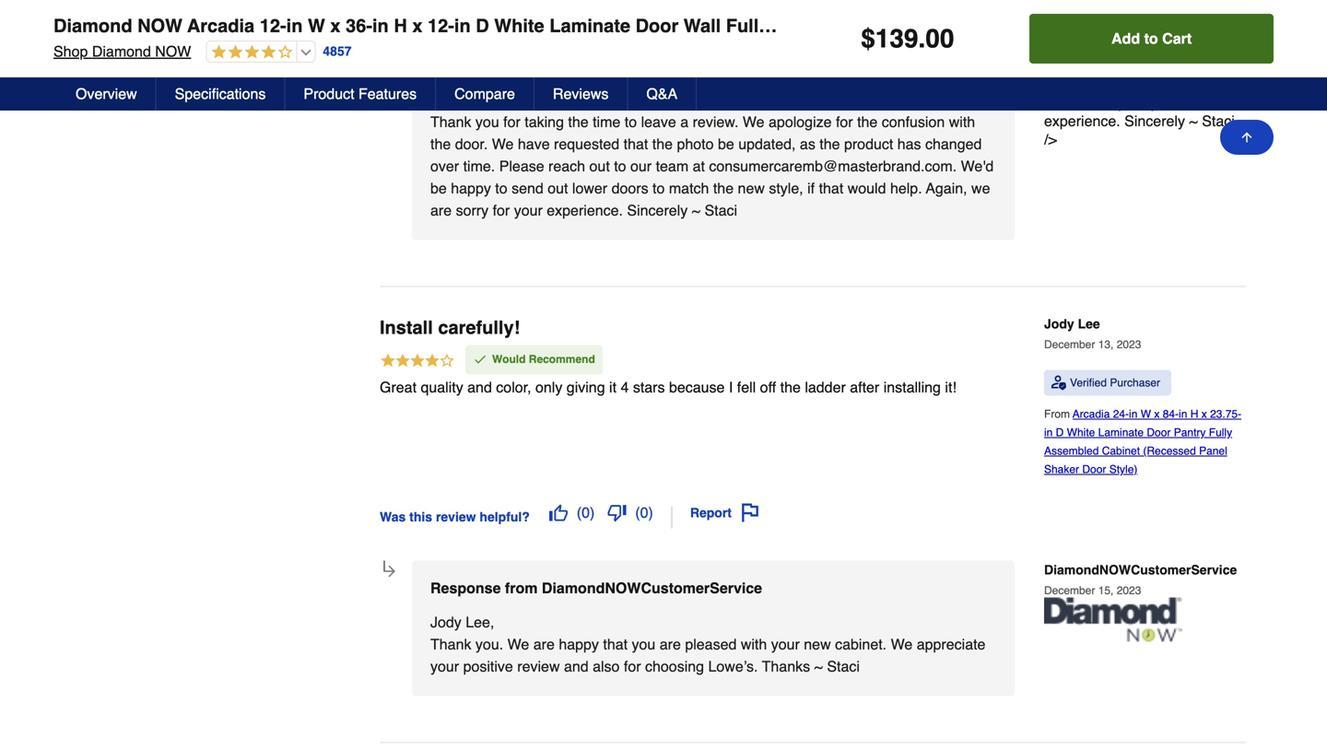 Task type: locate. For each thing, give the bounding box(es) containing it.
and
[[468, 379, 492, 396], [564, 658, 589, 675]]

1 december from the top
[[1045, 338, 1096, 351]]

specifications
[[175, 85, 266, 102]]

0 vertical spatial experience.
[[1045, 113, 1121, 130]]

2023 inside jody lee december 13, 2023
[[1117, 338, 1142, 351]]

1 ( 0 ) from the left
[[577, 504, 595, 522]]

lower
[[572, 180, 608, 197]]

1 horizontal spatial assembled
[[1045, 445, 1099, 458]]

2 ( from the left
[[636, 504, 640, 522]]

1 vertical spatial white
[[1067, 427, 1096, 439]]

0 vertical spatial staci
[[1203, 113, 1235, 130]]

you up choosing
[[632, 636, 656, 653]]

1 thank from the top
[[431, 114, 472, 131]]

0 horizontal spatial cabinet
[[877, 15, 945, 36]]

at
[[693, 158, 705, 175]]

(recessed
[[950, 15, 1042, 36], [1144, 445, 1197, 458]]

sorry
[[1093, 94, 1126, 111], [456, 202, 489, 219]]

d inside arcadia 24-in w x 84-in h x 23.75- in d white laminate door pantry fully assembled cabinet (recessed panel shaker door style)
[[1056, 427, 1064, 439]]

jody inside jody lee, thank you. we are happy that you are pleased with your new cabinet. we appreciate your positive review and also for choosing lowe's. thanks ~ staci
[[431, 614, 462, 631]]

1 horizontal spatial help.
[[1166, 76, 1198, 93]]

1234,
[[431, 91, 468, 108]]

1 vertical spatial assembled
[[1045, 445, 1099, 458]]

1 vertical spatial happy
[[559, 636, 599, 653]]

over
[[431, 158, 459, 175]]

1 response from the top
[[431, 57, 501, 74]]

december
[[1045, 338, 1096, 351], [1045, 585, 1096, 598]]

your
[[1151, 94, 1180, 111], [514, 202, 543, 219], [771, 636, 800, 653], [431, 658, 459, 675]]

cabinet down 24-
[[1102, 445, 1141, 458]]

arrow right image
[[381, 563, 399, 581]]

white inside arcadia 24-in w x 84-in h x 23.75- in d white laminate door pantry fully assembled cabinet (recessed panel shaker door style)
[[1067, 427, 1096, 439]]

in down from
[[1045, 427, 1053, 439]]

1 vertical spatial new
[[804, 636, 831, 653]]

assembled
[[774, 15, 872, 36], [1045, 445, 1099, 458]]

1 vertical spatial h
[[1191, 408, 1199, 421]]

arcadia inside arcadia 24-in w x 84-in h x 23.75- in d white laminate door pantry fully assembled cabinet (recessed panel shaker door style)
[[1073, 408, 1110, 421]]

are
[[1068, 94, 1089, 111], [431, 202, 452, 219], [534, 636, 555, 653], [660, 636, 681, 653]]

1 horizontal spatial 4 stars image
[[380, 352, 455, 372]]

new down the updated,
[[738, 180, 765, 197]]

arcadia up specifications
[[187, 15, 255, 36]]

for up product
[[836, 114, 853, 131]]

1 horizontal spatial and
[[564, 658, 589, 675]]

verified purchaser
[[1070, 377, 1161, 390]]

assembled down from
[[1045, 445, 1099, 458]]

1 vertical spatial (recessed
[[1144, 445, 1197, 458]]

response from diamondnowcustomerservice for happy
[[431, 580, 763, 597]]

w
[[308, 15, 325, 36], [1141, 408, 1152, 421]]

0 horizontal spatial staci
[[705, 202, 738, 219]]

verified purchaser icon image
[[1052, 376, 1067, 391]]

fully down 23.75-
[[1209, 427, 1233, 439]]

1 vertical spatial help.
[[891, 180, 923, 197]]

2 horizontal spatial staci
[[1203, 113, 1235, 130]]

1 horizontal spatial if
[[1083, 76, 1091, 93]]

install
[[380, 317, 433, 338]]

be down over
[[431, 180, 447, 197]]

if
[[1083, 76, 1091, 93], [808, 180, 815, 197]]

out up lower
[[590, 158, 610, 175]]

2 12- from the left
[[428, 15, 454, 36]]

2 response from diamondnowcustomerservice from the top
[[431, 580, 763, 597]]

with up changed
[[949, 114, 976, 131]]

w inside arcadia 24-in w x 84-in h x 23.75- in d white laminate door pantry fully assembled cabinet (recessed panel shaker door style)
[[1141, 408, 1152, 421]]

would recommend
[[492, 353, 595, 366]]

2023 right 21,
[[1117, 62, 1142, 75]]

staci inside 1234, thank you for taking the time to leave a review. we apologize for the confusion with the door. we have requested that the photo be updated, as the product has changed over time. please reach out to our team at consumercaremb@masterbrand.com. we'd be happy to send out lower doors to match the new style, if that would help. again, we are sorry for your experience. sincerely ~ staci
[[705, 202, 738, 219]]

this
[[410, 510, 432, 524]]

1 vertical spatial thank
[[431, 636, 472, 653]]

thank inside jody lee, thank you. we are happy that you are pleased with your new cabinet. we appreciate your positive review and also for choosing lowe's. thanks ~ staci
[[431, 636, 472, 653]]

2023 inside diamondnowcustomerservice november 21, 2023 style, if that would help. again, we are sorry for your experience. sincerely ~ staci />
[[1117, 62, 1142, 75]]

report button
[[684, 498, 766, 529]]

1 vertical spatial review
[[518, 658, 560, 675]]

1 0 from the left
[[582, 504, 590, 522]]

2 vertical spatial 2023
[[1117, 585, 1142, 598]]

0 horizontal spatial help.
[[891, 180, 923, 197]]

x left 36-
[[330, 15, 341, 36]]

3 2023 from the top
[[1117, 585, 1142, 598]]

that down 21,
[[1095, 76, 1119, 93]]

x left 23.75-
[[1202, 408, 1208, 421]]

door down verified
[[1083, 463, 1107, 476]]

shaker up 21,
[[1102, 15, 1163, 36]]

help. down "cart"
[[1166, 76, 1198, 93]]

now up specifications
[[155, 43, 191, 60]]

jody lee, thank you. we are happy that you are pleased with your new cabinet. we appreciate your positive review and also for choosing lowe's. thanks ~ staci
[[431, 614, 986, 675]]

for right also
[[624, 658, 641, 675]]

2 2023 from the top
[[1117, 338, 1142, 351]]

with inside 1234, thank you for taking the time to leave a review. we apologize for the confusion with the door. we have requested that the photo be updated, as the product has changed over time. please reach out to our team at consumercaremb@masterbrand.com. we'd be happy to send out lower doors to match the new style, if that would help. again, we are sorry for your experience. sincerely ~ staci
[[949, 114, 976, 131]]

from for we
[[505, 580, 538, 597]]

0 horizontal spatial (recessed
[[950, 15, 1042, 36]]

would inside 1234, thank you for taking the time to leave a review. we apologize for the confusion with the door. we have requested that the photo be updated, as the product has changed over time. please reach out to our team at consumercaremb@masterbrand.com. we'd be happy to send out lower doors to match the new style, if that would help. again, we are sorry for your experience. sincerely ~ staci
[[848, 180, 887, 197]]

0 vertical spatial with
[[949, 114, 976, 131]]

0 horizontal spatial 4 stars image
[[207, 44, 293, 61]]

diamondnowcustomerservice up 21,
[[1045, 40, 1238, 55]]

d
[[476, 15, 489, 36], [1056, 427, 1064, 439]]

)
[[590, 504, 595, 522], [649, 504, 654, 522]]

1 vertical spatial shaker
[[1045, 463, 1080, 476]]

1 horizontal spatial style)
[[1217, 15, 1267, 36]]

12- up specifications button
[[260, 15, 286, 36]]

1 vertical spatial laminate
[[1099, 427, 1144, 439]]

0 right the thumb up icon
[[582, 504, 590, 522]]

2 vertical spatial ~
[[815, 658, 823, 675]]

time.
[[463, 158, 495, 175]]

0 horizontal spatial be
[[431, 180, 447, 197]]

your inside diamondnowcustomerservice november 21, 2023 style, if that would help. again, we are sorry for your experience. sincerely ~ staci />
[[1151, 94, 1180, 111]]

from
[[505, 57, 538, 74], [505, 580, 538, 597]]

0 horizontal spatial again,
[[926, 180, 968, 197]]

white up compare button
[[494, 15, 545, 36]]

apologize
[[769, 114, 832, 131]]

1 vertical spatial 2023
[[1117, 338, 1142, 351]]

the right the as
[[820, 136, 840, 153]]

1 horizontal spatial )
[[649, 504, 654, 522]]

2 response from the top
[[431, 580, 501, 597]]

sorry down 21,
[[1093, 94, 1126, 111]]

from
[[1045, 408, 1073, 421]]

requested
[[554, 136, 620, 153]]

now
[[137, 15, 183, 36], [155, 43, 191, 60]]

installing
[[884, 379, 941, 396]]

1 horizontal spatial sorry
[[1093, 94, 1126, 111]]

style) inside arcadia 24-in w x 84-in h x 23.75- in d white laminate door pantry fully assembled cabinet (recessed panel shaker door style)
[[1110, 463, 1138, 476]]

thank down 1234,
[[431, 114, 472, 131]]

arcadia left 24-
[[1073, 408, 1110, 421]]

happy
[[451, 180, 491, 197], [559, 636, 599, 653]]

2023 for diamondnowcustomerservice november 21, 2023 style, if that would help. again, we are sorry for your experience. sincerely ~ staci />
[[1117, 62, 1142, 75]]

1 ) from the left
[[590, 504, 595, 522]]

pantry
[[1174, 427, 1206, 439]]

2 thank from the top
[[431, 636, 472, 653]]

style)
[[1217, 15, 1267, 36], [1110, 463, 1138, 476]]

0 vertical spatial sorry
[[1093, 94, 1126, 111]]

( 0 ) for thumb down icon
[[636, 504, 654, 522]]

we right cabinet.
[[891, 636, 913, 653]]

2023
[[1117, 62, 1142, 75], [1117, 338, 1142, 351], [1117, 585, 1142, 598]]

1 vertical spatial out
[[548, 180, 568, 197]]

1 vertical spatial ~
[[692, 202, 701, 219]]

response
[[431, 57, 501, 74], [431, 580, 501, 597]]

cabinet right $
[[877, 15, 945, 36]]

0 horizontal spatial (
[[577, 504, 582, 522]]

sincerely inside diamondnowcustomerservice november 21, 2023 style, if that would help. again, we are sorry for your experience. sincerely ~ staci />
[[1125, 113, 1186, 130]]

0 vertical spatial white
[[494, 15, 545, 36]]

diamond up overview
[[92, 43, 151, 60]]

would down add to cart button
[[1123, 76, 1162, 93]]

1 horizontal spatial style,
[[1045, 76, 1079, 93]]

0 horizontal spatial ~
[[692, 202, 701, 219]]

h
[[394, 15, 407, 36], [1191, 408, 1199, 421]]

because
[[669, 379, 725, 396]]

( 0 )
[[577, 504, 595, 522], [636, 504, 654, 522]]

12- up 1234,
[[428, 15, 454, 36]]

1 vertical spatial arcadia
[[1073, 408, 1110, 421]]

0 horizontal spatial laminate
[[550, 15, 631, 36]]

for down "please"
[[493, 202, 510, 219]]

1 vertical spatial style,
[[769, 180, 804, 197]]

~ right thanks
[[815, 658, 823, 675]]

december inside 'diamondnowcustomerservice december 15, 2023'
[[1045, 585, 1096, 598]]

laminate inside arcadia 24-in w x 84-in h x 23.75- in d white laminate door pantry fully assembled cabinet (recessed panel shaker door style)
[[1099, 427, 1144, 439]]

for
[[1130, 94, 1147, 111], [504, 114, 521, 131], [836, 114, 853, 131], [493, 202, 510, 219], [624, 658, 641, 675]]

1 horizontal spatial again,
[[1202, 76, 1243, 93]]

0 horizontal spatial would
[[848, 180, 887, 197]]

to inside button
[[1145, 30, 1159, 47]]

sorry inside diamondnowcustomerservice november 21, 2023 style, if that would help. again, we are sorry for your experience. sincerely ~ staci />
[[1093, 94, 1126, 111]]

it
[[610, 379, 617, 396]]

0 horizontal spatial style,
[[769, 180, 804, 197]]

0 horizontal spatial arcadia
[[187, 15, 255, 36]]

purchaser
[[1110, 377, 1161, 390]]

1 vertical spatial panel
[[1200, 445, 1228, 458]]

review right positive
[[518, 658, 560, 675]]

in
[[286, 15, 303, 36], [372, 15, 389, 36], [454, 15, 471, 36], [1130, 408, 1138, 421], [1179, 408, 1188, 421], [1045, 427, 1053, 439]]

and inside jody lee, thank you. we are happy that you are pleased with your new cabinet. we appreciate your positive review and also for choosing lowe's. thanks ~ staci
[[564, 658, 589, 675]]

0 vertical spatial response
[[431, 57, 501, 74]]

d up "compare"
[[476, 15, 489, 36]]

match
[[669, 180, 709, 197]]

positive
[[463, 658, 513, 675]]

0 vertical spatial new
[[738, 180, 765, 197]]

2 december from the top
[[1045, 585, 1096, 598]]

lee,
[[466, 614, 495, 631]]

if inside diamondnowcustomerservice november 21, 2023 style, if that would help. again, we are sorry for your experience. sincerely ~ staci />
[[1083, 76, 1091, 93]]

1 vertical spatial sincerely
[[627, 202, 688, 219]]

~ inside diamondnowcustomerservice november 21, 2023 style, if that would help. again, we are sorry for your experience. sincerely ~ staci />
[[1190, 113, 1198, 130]]

experience. down lower
[[547, 202, 623, 219]]

consumercaremb@masterbrand.com.
[[709, 158, 957, 175]]

report
[[690, 506, 732, 521]]

~ down match
[[692, 202, 701, 219]]

1 horizontal spatial sincerely
[[1125, 113, 1186, 130]]

shaker
[[1102, 15, 1163, 36], [1045, 463, 1080, 476]]

1 vertical spatial if
[[808, 180, 815, 197]]

december inside jody lee december 13, 2023
[[1045, 338, 1096, 351]]

help. down has
[[891, 180, 923, 197]]

1 horizontal spatial cabinet
[[1102, 445, 1141, 458]]

2 ( 0 ) from the left
[[636, 504, 654, 522]]

sincerely inside 1234, thank you for taking the time to leave a review. we apologize for the confusion with the door. we have requested that the photo be updated, as the product has changed over time. please reach out to our team at consumercaremb@masterbrand.com. we'd be happy to send out lower doors to match the new style, if that would help. again, we are sorry for your experience. sincerely ~ staci
[[627, 202, 688, 219]]

if inside 1234, thank you for taking the time to leave a review. we apologize for the confusion with the door. we have requested that the photo be updated, as the product has changed over time. please reach out to our team at consumercaremb@masterbrand.com. we'd be happy to send out lower doors to match the new style, if that would help. again, we are sorry for your experience. sincerely ~ staci
[[808, 180, 815, 197]]

from up compare button
[[505, 57, 538, 74]]

pleased
[[685, 636, 737, 653]]

lowe's.
[[709, 658, 758, 675]]

0
[[582, 504, 590, 522], [640, 504, 649, 522]]

it!
[[945, 379, 957, 396]]

0 horizontal spatial experience.
[[547, 202, 623, 219]]

new inside 1234, thank you for taking the time to leave a review. we apologize for the confusion with the door. we have requested that the photo be updated, as the product has changed over time. please reach out to our team at consumercaremb@masterbrand.com. we'd be happy to send out lower doors to match the new style, if that would help. again, we are sorry for your experience. sincerely ~ staci
[[738, 180, 765, 197]]

jody left lee
[[1045, 317, 1075, 332]]

0 horizontal spatial we
[[972, 180, 991, 197]]

off
[[760, 379, 777, 396]]

2 vertical spatial staci
[[827, 658, 860, 675]]

experience. up />
[[1045, 113, 1121, 130]]

product features button
[[285, 77, 436, 111]]

are inside diamondnowcustomerservice november 21, 2023 style, if that would help. again, we are sorry for your experience. sincerely ~ staci />
[[1068, 94, 1089, 111]]

0 horizontal spatial panel
[[1047, 15, 1097, 36]]

shaker inside arcadia 24-in w x 84-in h x 23.75- in d white laminate door pantry fully assembled cabinet (recessed panel shaker door style)
[[1045, 463, 1080, 476]]

we
[[1045, 94, 1064, 111], [972, 180, 991, 197]]

to left send at the top
[[495, 180, 508, 197]]

4 stars image up specifications button
[[207, 44, 293, 61]]

0 vertical spatial 4 stars image
[[207, 44, 293, 61]]

0 horizontal spatial if
[[808, 180, 815, 197]]

4 stars image
[[207, 44, 293, 61], [380, 352, 455, 372]]

2 ) from the left
[[649, 504, 654, 522]]

laminate up reviews
[[550, 15, 631, 36]]

after
[[850, 379, 880, 396]]

style) down 24-
[[1110, 463, 1138, 476]]

1 horizontal spatial white
[[1067, 427, 1096, 439]]

2 from from the top
[[505, 580, 538, 597]]

new
[[738, 180, 765, 197], [804, 636, 831, 653]]

response up "compare"
[[431, 57, 501, 74]]

leave
[[641, 114, 677, 131]]

arcadia
[[187, 15, 255, 36], [1073, 408, 1110, 421]]

the
[[568, 114, 589, 131], [858, 114, 878, 131], [431, 136, 451, 153], [653, 136, 673, 153], [820, 136, 840, 153], [714, 180, 734, 197], [781, 379, 801, 396]]

would down consumercaremb@masterbrand.com.
[[848, 180, 887, 197]]

in up features
[[372, 15, 389, 36]]

if down november
[[1083, 76, 1091, 93]]

( for the thumb up icon
[[577, 504, 582, 522]]

happy up also
[[559, 636, 599, 653]]

1 vertical spatial style)
[[1110, 463, 1138, 476]]

thumb down image
[[608, 504, 626, 522]]

1 horizontal spatial staci
[[827, 658, 860, 675]]

we
[[743, 114, 765, 131], [492, 136, 514, 153], [508, 636, 530, 653], [891, 636, 913, 653]]

response from diamondnowcustomerservice
[[431, 57, 763, 74], [431, 580, 763, 597]]

from down helpful?
[[505, 580, 538, 597]]

) for the thumb up icon
[[590, 504, 595, 522]]

) left thumb down icon
[[590, 504, 595, 522]]

you
[[476, 114, 499, 131], [632, 636, 656, 653]]

2023 for diamondnowcustomerservice december 15, 2023
[[1117, 585, 1142, 598]]

are inside 1234, thank you for taking the time to leave a review. we apologize for the confusion with the door. we have requested that the photo be updated, as the product has changed over time. please reach out to our team at consumercaremb@masterbrand.com. we'd be happy to send out lower doors to match the new style, if that would help. again, we are sorry for your experience. sincerely ~ staci
[[431, 202, 452, 219]]

1 horizontal spatial fully
[[1209, 427, 1233, 439]]

(
[[577, 504, 582, 522], [636, 504, 640, 522]]

0 vertical spatial 2023
[[1117, 62, 1142, 75]]

to
[[1145, 30, 1159, 47], [625, 114, 637, 131], [614, 158, 627, 175], [495, 180, 508, 197], [653, 180, 665, 197]]

out
[[590, 158, 610, 175], [548, 180, 568, 197]]

we inside 1234, thank you for taking the time to leave a review. we apologize for the confusion with the door. we have requested that the photo be updated, as the product has changed over time. please reach out to our team at consumercaremb@masterbrand.com. we'd be happy to send out lower doors to match the new style, if that would help. again, we are sorry for your experience. sincerely ~ staci
[[972, 180, 991, 197]]

0 vertical spatial style)
[[1217, 15, 1267, 36]]

0 vertical spatial from
[[505, 57, 538, 74]]

1 2023 from the top
[[1117, 62, 1142, 75]]

thumb up image
[[549, 504, 568, 522]]

1 vertical spatial you
[[632, 636, 656, 653]]

shaker down from
[[1045, 463, 1080, 476]]

sincerely
[[1125, 113, 1186, 130], [627, 202, 688, 219]]

compare button
[[436, 77, 535, 111]]

sorry inside 1234, thank you for taking the time to leave a review. we apologize for the confusion with the door. we have requested that the photo be updated, as the product has changed over time. please reach out to our team at consumercaremb@masterbrand.com. we'd be happy to send out lower doors to match the new style, if that would help. again, we are sorry for your experience. sincerely ~ staci
[[456, 202, 489, 219]]

with inside jody lee, thank you. we are happy that you are pleased with your new cabinet. we appreciate your positive review and also for choosing lowe's. thanks ~ staci
[[741, 636, 767, 653]]

door.
[[455, 136, 488, 153]]

0 horizontal spatial )
[[590, 504, 595, 522]]

out down reach
[[548, 180, 568, 197]]

( right the thumb up icon
[[577, 504, 582, 522]]

1 vertical spatial and
[[564, 658, 589, 675]]

~
[[1190, 113, 1198, 130], [692, 202, 701, 219], [815, 658, 823, 675]]

again, inside 1234, thank you for taking the time to leave a review. we apologize for the confusion with the door. we have requested that the photo be updated, as the product has changed over time. please reach out to our team at consumercaremb@masterbrand.com. we'd be happy to send out lower doors to match the new style, if that would help. again, we are sorry for your experience. sincerely ~ staci
[[926, 180, 968, 197]]

are down november
[[1068, 94, 1089, 111]]

1 response from diamondnowcustomerservice from the top
[[431, 57, 763, 74]]

q&a
[[647, 85, 678, 102]]

your left positive
[[431, 658, 459, 675]]

style, inside diamondnowcustomerservice november 21, 2023 style, if that would help. again, we are sorry for your experience. sincerely ~ staci />
[[1045, 76, 1079, 93]]

panel down pantry
[[1200, 445, 1228, 458]]

2 0 from the left
[[640, 504, 649, 522]]

0 vertical spatial diamond
[[53, 15, 132, 36]]

we down we'd
[[972, 180, 991, 197]]

4 stars image up great
[[380, 352, 455, 372]]

0 horizontal spatial shaker
[[1045, 463, 1080, 476]]

0 vertical spatial ~
[[1190, 113, 1198, 130]]

0 vertical spatial sincerely
[[1125, 113, 1186, 130]]

0 vertical spatial now
[[137, 15, 183, 36]]

choosing
[[645, 658, 704, 675]]

1 ( from the left
[[577, 504, 582, 522]]

jody left lee, at the bottom left of page
[[431, 614, 462, 631]]

diamondnowcustomerservice up the q&a
[[542, 57, 763, 74]]

your down send at the top
[[514, 202, 543, 219]]

1 from from the top
[[505, 57, 538, 74]]

the up over
[[431, 136, 451, 153]]

response from diamondnowcustomerservice down thumb down icon
[[431, 580, 763, 597]]

laminate down 24-
[[1099, 427, 1144, 439]]

1 horizontal spatial arcadia
[[1073, 408, 1110, 421]]

) for thumb down icon
[[649, 504, 654, 522]]

would
[[492, 353, 526, 366]]

thanks
[[762, 658, 811, 675]]

december left 15,
[[1045, 585, 1096, 598]]

and left also
[[564, 658, 589, 675]]

november
[[1045, 62, 1096, 75]]

2 horizontal spatial ~
[[1190, 113, 1198, 130]]

1 vertical spatial cabinet
[[1102, 445, 1141, 458]]

( right thumb down icon
[[636, 504, 640, 522]]

1 vertical spatial experience.
[[547, 202, 623, 219]]

new up thanks
[[804, 636, 831, 653]]

~ inside jody lee, thank you. we are happy that you are pleased with your new cabinet. we appreciate your positive review and also for choosing lowe's. thanks ~ staci
[[815, 658, 823, 675]]

jody inside jody lee december 13, 2023
[[1045, 317, 1075, 332]]

1 vertical spatial staci
[[705, 202, 738, 219]]

2023 inside 'diamondnowcustomerservice december 15, 2023'
[[1117, 585, 1142, 598]]

0 horizontal spatial with
[[741, 636, 767, 653]]

2023 right 15,
[[1117, 585, 1142, 598]]

1 horizontal spatial laminate
[[1099, 427, 1144, 439]]

thank
[[431, 114, 472, 131], [431, 636, 472, 653]]

review right this
[[436, 510, 476, 524]]

1 horizontal spatial 12-
[[428, 15, 454, 36]]

style, down november
[[1045, 76, 1079, 93]]

0 vertical spatial jody
[[1045, 317, 1075, 332]]

to right add
[[1145, 30, 1159, 47]]

thank inside 1234, thank you for taking the time to leave a review. we apologize for the confusion with the door. we have requested that the photo be updated, as the product has changed over time. please reach out to our team at consumercaremb@masterbrand.com. we'd be happy to send out lower doors to match the new style, if that would help. again, we are sorry for your experience. sincerely ~ staci
[[431, 114, 472, 131]]

w up "4857"
[[308, 15, 325, 36]]

( 0 ) right the thumb up icon
[[577, 504, 595, 522]]

0 vertical spatial again,
[[1202, 76, 1243, 93]]

1 horizontal spatial with
[[949, 114, 976, 131]]

) right thumb down icon
[[649, 504, 654, 522]]

be
[[718, 136, 735, 153], [431, 180, 447, 197]]

thank down lee, at the bottom left of page
[[431, 636, 472, 653]]

1 horizontal spatial happy
[[559, 636, 599, 653]]

1 horizontal spatial review
[[518, 658, 560, 675]]

diamondnowcustomerservice up 15,
[[1045, 563, 1238, 578]]

1 horizontal spatial ( 0 )
[[636, 504, 654, 522]]

style) right "cart"
[[1217, 15, 1267, 36]]

we'd
[[961, 158, 994, 175]]

team
[[656, 158, 689, 175]]

response from diamondnowcustomerservice for time
[[431, 57, 763, 74]]

panel inside arcadia 24-in w x 84-in h x 23.75- in d white laminate door pantry fully assembled cabinet (recessed panel shaker door style)
[[1200, 445, 1228, 458]]

0 horizontal spatial sorry
[[456, 202, 489, 219]]

0 horizontal spatial you
[[476, 114, 499, 131]]

84-
[[1163, 408, 1179, 421]]

1 vertical spatial from
[[505, 580, 538, 597]]

response from diamondnowcustomerservice up reviews button
[[431, 57, 763, 74]]

1 horizontal spatial (recessed
[[1144, 445, 1197, 458]]

from for taking
[[505, 57, 538, 74]]

that up our
[[624, 136, 648, 153]]



Task type: vqa. For each thing, say whether or not it's contained in the screenshot.
k at the bottom of the page
no



Task type: describe. For each thing, give the bounding box(es) containing it.
send
[[512, 180, 544, 197]]

139
[[876, 24, 919, 53]]

arcadia 24-in w x 84-in h x 23.75- in d white laminate door pantry fully assembled cabinet (recessed panel shaker door style) link
[[1045, 408, 1242, 476]]

we up the updated,
[[743, 114, 765, 131]]

that down consumercaremb@masterbrand.com.
[[819, 180, 844, 197]]

recommend
[[529, 353, 595, 366]]

4
[[621, 379, 629, 396]]

are right you. at the bottom of page
[[534, 636, 555, 653]]

product
[[304, 85, 355, 102]]

add to cart button
[[1030, 14, 1274, 64]]

diamondnowcustomerservice november 21, 2023 style, if that would help. again, we are sorry for your experience. sincerely ~ staci />
[[1045, 40, 1243, 148]]

cabinet inside arcadia 24-in w x 84-in h x 23.75- in d white laminate door pantry fully assembled cabinet (recessed panel shaker door style)
[[1102, 445, 1141, 458]]

13,
[[1099, 338, 1114, 351]]

door left the wall
[[636, 15, 679, 36]]

have
[[518, 136, 550, 153]]

great
[[380, 379, 417, 396]]

features
[[359, 85, 417, 102]]

36-
[[346, 15, 373, 36]]

install carefully!
[[380, 317, 520, 338]]

color,
[[496, 379, 532, 396]]

arcadia 24-in w x 84-in h x 23.75- in d white laminate door pantry fully assembled cabinet (recessed panel shaker door style)
[[1045, 408, 1242, 476]]

only
[[536, 379, 563, 396]]

for inside diamondnowcustomerservice november 21, 2023 style, if that would help. again, we are sorry for your experience. sincerely ~ staci />
[[1130, 94, 1147, 111]]

in left 36-
[[286, 15, 303, 36]]

lee
[[1078, 317, 1101, 332]]

response for 1234,
[[431, 57, 501, 74]]

reviews
[[553, 85, 609, 102]]

reach
[[549, 158, 586, 175]]

0 horizontal spatial assembled
[[774, 15, 872, 36]]

00
[[926, 24, 955, 53]]

review.
[[693, 114, 739, 131]]

would inside diamondnowcustomerservice november 21, 2023 style, if that would help. again, we are sorry for your experience. sincerely ~ staci />
[[1123, 76, 1162, 93]]

1 vertical spatial 4 stars image
[[380, 352, 455, 372]]

diamondnowcustomerservice up jody lee, thank you. we are happy that you are pleased with your new cabinet. we appreciate your positive review and also for choosing lowe's. thanks ~ staci
[[542, 580, 763, 597]]

0 vertical spatial and
[[468, 379, 492, 396]]

shop
[[53, 43, 88, 60]]

~ inside 1234, thank you for taking the time to leave a review. we apologize for the confusion with the door. we have requested that the photo be updated, as the product has changed over time. please reach out to our team at consumercaremb@masterbrand.com. we'd be happy to send out lower doors to match the new style, if that would help. again, we are sorry for your experience. sincerely ~ staci
[[692, 202, 701, 219]]

overview
[[76, 85, 137, 102]]

0 vertical spatial (recessed
[[950, 15, 1042, 36]]

assembled inside arcadia 24-in w x 84-in h x 23.75- in d white laminate door pantry fully assembled cabinet (recessed panel shaker door style)
[[1045, 445, 1099, 458]]

style, inside 1234, thank you for taking the time to leave a review. we apologize for the confusion with the door. we have requested that the photo be updated, as the product has changed over time. please reach out to our team at consumercaremb@masterbrand.com. we'd be happy to send out lower doors to match the new style, if that would help. again, we are sorry for your experience. sincerely ~ staci
[[769, 180, 804, 197]]

door right add
[[1168, 15, 1211, 36]]

we right you. at the bottom of page
[[508, 636, 530, 653]]

for up have
[[504, 114, 521, 131]]

carefully!
[[438, 317, 520, 338]]

i
[[729, 379, 733, 396]]

0 horizontal spatial white
[[494, 15, 545, 36]]

experience. inside 1234, thank you for taking the time to leave a review. we apologize for the confusion with the door. we have requested that the photo be updated, as the product has changed over time. please reach out to our team at consumercaremb@masterbrand.com. we'd be happy to send out lower doors to match the new style, if that would help. again, we are sorry for your experience. sincerely ~ staci
[[547, 202, 623, 219]]

4857
[[323, 44, 352, 59]]

we up "please"
[[492, 136, 514, 153]]

jody lee december 13, 2023
[[1045, 317, 1142, 351]]

0 vertical spatial review
[[436, 510, 476, 524]]

$ 139 . 00
[[861, 24, 955, 53]]

in down the purchaser
[[1130, 408, 1138, 421]]

great quality and color, only giving it 4 stars because i fell off the ladder after installing it!
[[380, 379, 957, 396]]

doors
[[612, 180, 649, 197]]

diamondnowcustomerservice inside diamondnowcustomerservice november 21, 2023 style, if that would help. again, we are sorry for your experience. sincerely ~ staci />
[[1045, 40, 1238, 55]]

review inside jody lee, thank you. we are happy that you are pleased with your new cabinet. we appreciate your positive review and also for choosing lowe's. thanks ~ staci
[[518, 658, 560, 675]]

please
[[499, 158, 545, 175]]

$
[[861, 24, 876, 53]]

compare
[[455, 85, 515, 102]]

that inside jody lee, thank you. we are happy that you are pleased with your new cabinet. we appreciate your positive review and also for choosing lowe's. thanks ~ staci
[[603, 636, 628, 653]]

diamondnowcustomerservice december 15, 2023
[[1045, 563, 1238, 598]]

the right match
[[714, 180, 734, 197]]

taking
[[525, 114, 564, 131]]

confusion
[[882, 114, 945, 131]]

h inside arcadia 24-in w x 84-in h x 23.75- in d white laminate door pantry fully assembled cabinet (recessed panel shaker door style)
[[1191, 408, 1199, 421]]

fully inside arcadia 24-in w x 84-in h x 23.75- in d white laminate door pantry fully assembled cabinet (recessed panel shaker door style)
[[1209, 427, 1233, 439]]

giving
[[567, 379, 605, 396]]

to right time
[[625, 114, 637, 131]]

help. inside 1234, thank you for taking the time to leave a review. we apologize for the confusion with the door. we have requested that the photo be updated, as the product has changed over time. please reach out to our team at consumercaremb@masterbrand.com. we'd be happy to send out lower doors to match the new style, if that would help. again, we are sorry for your experience. sincerely ~ staci
[[891, 180, 923, 197]]

to left our
[[614, 158, 627, 175]]

( for thumb down icon
[[636, 504, 640, 522]]

happy inside jody lee, thank you. we are happy that you are pleased with your new cabinet. we appreciate your positive review and also for choosing lowe's. thanks ~ staci
[[559, 636, 599, 653]]

the right off
[[781, 379, 801, 396]]

jody for jody lee december 13, 2023
[[1045, 317, 1075, 332]]

stars
[[633, 379, 665, 396]]

happy inside 1234, thank you for taking the time to leave a review. we apologize for the confusion with the door. we have requested that the photo be updated, as the product has changed over time. please reach out to our team at consumercaremb@masterbrand.com. we'd be happy to send out lower doors to match the new style, if that would help. again, we are sorry for your experience. sincerely ~ staci
[[451, 180, 491, 197]]

you inside jody lee, thank you. we are happy that you are pleased with your new cabinet. we appreciate your positive review and also for choosing lowe's. thanks ~ staci
[[632, 636, 656, 653]]

product features
[[304, 85, 417, 102]]

flag image
[[741, 504, 760, 522]]

diamondnow_mbci image
[[1045, 598, 1183, 642]]

x right 36-
[[412, 15, 423, 36]]

0 for thumb down icon
[[640, 504, 649, 522]]

24-
[[1114, 408, 1130, 421]]

1 12- from the left
[[260, 15, 286, 36]]

add to cart
[[1112, 30, 1192, 47]]

1 horizontal spatial out
[[590, 158, 610, 175]]

are up choosing
[[660, 636, 681, 653]]

product
[[845, 136, 894, 153]]

verified
[[1070, 377, 1107, 390]]

0 vertical spatial arcadia
[[187, 15, 255, 36]]

/>
[[1045, 131, 1057, 148]]

0 vertical spatial d
[[476, 15, 489, 36]]

the up product
[[858, 114, 878, 131]]

1234, thank you for taking the time to leave a review. we apologize for the confusion with the door. we have requested that the photo be updated, as the product has changed over time. please reach out to our team at consumercaremb@masterbrand.com. we'd be happy to send out lower doors to match the new style, if that would help. again, we are sorry for your experience. sincerely ~ staci
[[431, 91, 994, 219]]

in up pantry
[[1179, 408, 1188, 421]]

was this review helpful?
[[380, 510, 530, 524]]

reviews button
[[535, 77, 628, 111]]

jody for jody lee, thank you. we are happy that you are pleased with your new cabinet. we appreciate your positive review and also for choosing lowe's. thanks ~ staci
[[431, 614, 462, 631]]

x left 84-
[[1155, 408, 1160, 421]]

our
[[631, 158, 652, 175]]

your up thanks
[[771, 636, 800, 653]]

ladder
[[805, 379, 846, 396]]

as
[[800, 136, 816, 153]]

helpful?
[[480, 510, 530, 524]]

checkmark image
[[473, 352, 488, 367]]

experience. inside diamondnowcustomerservice november 21, 2023 style, if that would help. again, we are sorry for your experience. sincerely ~ staci />
[[1045, 113, 1121, 130]]

photo
[[677, 136, 714, 153]]

help. inside diamondnowcustomerservice november 21, 2023 style, if that would help. again, we are sorry for your experience. sincerely ~ staci />
[[1166, 76, 1198, 93]]

23.75-
[[1211, 408, 1242, 421]]

staci inside jody lee, thank you. we are happy that you are pleased with your new cabinet. we appreciate your positive review and also for choosing lowe's. thanks ~ staci
[[827, 658, 860, 675]]

staci inside diamondnowcustomerservice november 21, 2023 style, if that would help. again, we are sorry for your experience. sincerely ~ staci />
[[1203, 113, 1235, 130]]

appreciate
[[917, 636, 986, 653]]

specifications button
[[156, 77, 285, 111]]

1 vertical spatial diamond
[[92, 43, 151, 60]]

was
[[380, 510, 406, 524]]

(recessed inside arcadia 24-in w x 84-in h x 23.75- in d white laminate door pantry fully assembled cabinet (recessed panel shaker door style)
[[1144, 445, 1197, 458]]

for inside jody lee, thank you. we are happy that you are pleased with your new cabinet. we appreciate your positive review and also for choosing lowe's. thanks ~ staci
[[624, 658, 641, 675]]

the down leave
[[653, 136, 673, 153]]

0 horizontal spatial w
[[308, 15, 325, 36]]

add
[[1112, 30, 1141, 47]]

the up requested
[[568, 114, 589, 131]]

that inside diamondnowcustomerservice november 21, 2023 style, if that would help. again, we are sorry for your experience. sincerely ~ staci />
[[1095, 76, 1119, 93]]

we inside diamondnowcustomerservice november 21, 2023 style, if that would help. again, we are sorry for your experience. sincerely ~ staci />
[[1045, 94, 1064, 111]]

1 horizontal spatial be
[[718, 136, 735, 153]]

diamond now arcadia 12-in w x 36-in h x 12-in d white laminate door wall fully assembled cabinet (recessed panel shaker door style)
[[53, 15, 1267, 36]]

15,
[[1099, 585, 1114, 598]]

0 horizontal spatial fully
[[726, 15, 769, 36]]

response for jody
[[431, 580, 501, 597]]

1 vertical spatial now
[[155, 43, 191, 60]]

0 horizontal spatial h
[[394, 15, 407, 36]]

q&a button
[[628, 77, 697, 111]]

0 for the thumb up icon
[[582, 504, 590, 522]]

door down 84-
[[1147, 427, 1171, 439]]

quality
[[421, 379, 464, 396]]

a
[[681, 114, 689, 131]]

overview button
[[57, 77, 156, 111]]

in up "compare"
[[454, 15, 471, 36]]

fell
[[737, 379, 756, 396]]

new inside jody lee, thank you. we are happy that you are pleased with your new cabinet. we appreciate your positive review and also for choosing lowe's. thanks ~ staci
[[804, 636, 831, 653]]

time
[[593, 114, 621, 131]]

0 vertical spatial panel
[[1047, 15, 1097, 36]]

updated,
[[739, 136, 796, 153]]

to down team
[[653, 180, 665, 197]]

cabinet.
[[835, 636, 887, 653]]

arrow up image
[[1240, 130, 1255, 145]]

( 0 ) for the thumb up icon
[[577, 504, 595, 522]]

0 vertical spatial shaker
[[1102, 15, 1163, 36]]

changed
[[926, 136, 982, 153]]

also
[[593, 658, 620, 675]]

again, inside diamondnowcustomerservice november 21, 2023 style, if that would help. again, we are sorry for your experience. sincerely ~ staci />
[[1202, 76, 1243, 93]]

your inside 1234, thank you for taking the time to leave a review. we apologize for the confusion with the door. we have requested that the photo be updated, as the product has changed over time. please reach out to our team at consumercaremb@masterbrand.com. we'd be happy to send out lower doors to match the new style, if that would help. again, we are sorry for your experience. sincerely ~ staci
[[514, 202, 543, 219]]

0 horizontal spatial out
[[548, 180, 568, 197]]

you.
[[476, 636, 504, 653]]

you inside 1234, thank you for taking the time to leave a review. we apologize for the confusion with the door. we have requested that the photo be updated, as the product has changed over time. please reach out to our team at consumercaremb@masterbrand.com. we'd be happy to send out lower doors to match the new style, if that would help. again, we are sorry for your experience. sincerely ~ staci
[[476, 114, 499, 131]]



